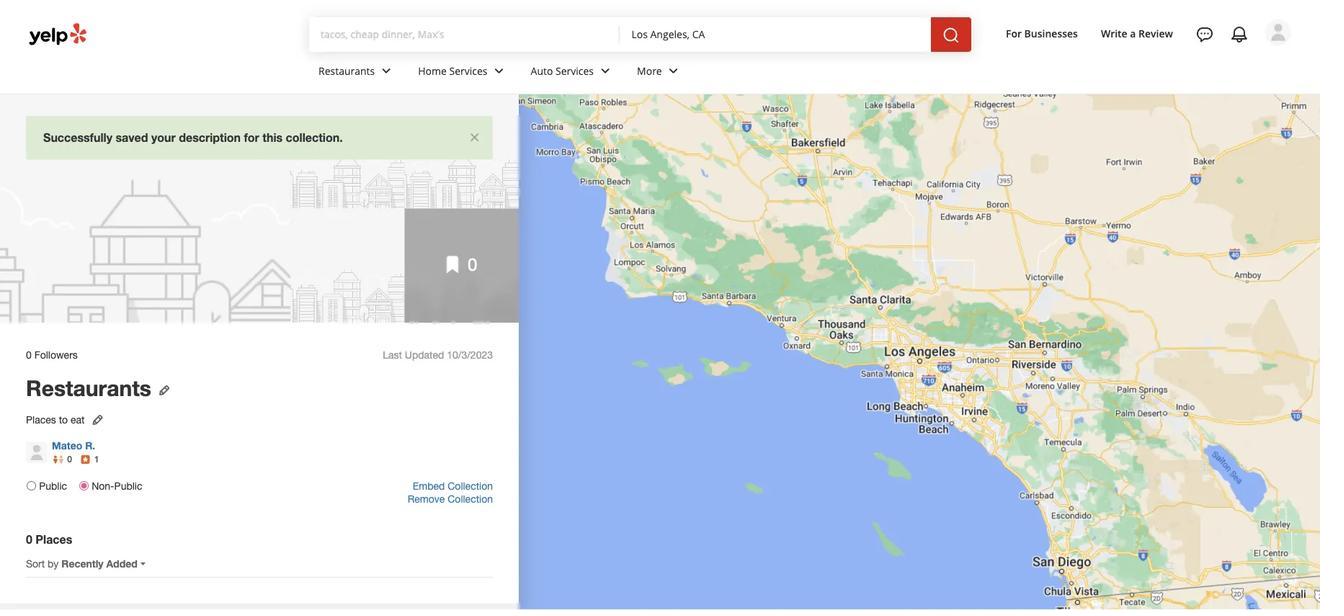 Task type: describe. For each thing, give the bounding box(es) containing it.
for
[[1006, 26, 1022, 40]]

map region
[[382, 0, 1321, 611]]

home
[[418, 64, 447, 78]]

successfully
[[43, 131, 112, 145]]

24 chevron down v2 image
[[378, 62, 395, 80]]

businesses
[[1025, 26, 1078, 40]]

services for auto services
[[556, 64, 594, 78]]

  text field
[[321, 27, 609, 43]]

to
[[59, 414, 68, 426]]

search image
[[943, 27, 960, 44]]

0 horizontal spatial restaurants
[[26, 375, 151, 401]]

home services link
[[407, 52, 519, 94]]

sort by recently added
[[26, 558, 138, 570]]

× link
[[470, 125, 480, 146]]

0 vertical spatial places
[[26, 414, 56, 426]]

10/3/2023
[[447, 349, 493, 361]]

0 followers
[[26, 349, 78, 361]]

auto services link
[[519, 52, 626, 94]]

this
[[263, 131, 283, 145]]

1
[[94, 455, 99, 465]]

write a review
[[1101, 26, 1174, 40]]

1 horizontal spatial restaurants
[[319, 64, 375, 78]]

address, neighborhood, city, state or zip text field
[[632, 27, 920, 41]]

tacos, cheap dinner, Max's text field
[[321, 27, 609, 41]]

a
[[1131, 26, 1136, 40]]

2 collection from the top
[[448, 493, 493, 505]]

more link
[[626, 52, 694, 94]]

×
[[470, 125, 480, 146]]

remove collection link
[[408, 493, 493, 505]]

places to eat
[[26, 414, 85, 426]]

0 places
[[26, 533, 72, 546]]

1 collection from the top
[[448, 481, 493, 492]]

notifications image
[[1231, 26, 1249, 43]]

remove
[[408, 493, 445, 505]]

search image
[[943, 27, 960, 44]]

description
[[179, 131, 241, 145]]

messages image
[[1197, 26, 1214, 43]]

1 vertical spatial places
[[36, 533, 72, 546]]

write a review link
[[1096, 20, 1179, 46]]

mateo r. image
[[1266, 19, 1292, 45]]



Task type: vqa. For each thing, say whether or not it's contained in the screenshot.
the top 'Next' image
no



Task type: locate. For each thing, give the bounding box(es) containing it.
collection
[[448, 481, 493, 492], [448, 493, 493, 505]]

restaurants left 24 chevron down v2 icon
[[319, 64, 375, 78]]

2 public from the left
[[114, 481, 142, 492]]

1 24 chevron down v2 image from the left
[[491, 62, 508, 80]]

services right home
[[449, 64, 488, 78]]

embed
[[413, 481, 445, 492]]

eat
[[71, 414, 85, 426]]

  text field
[[632, 27, 920, 43]]

2 services from the left
[[556, 64, 594, 78]]

successfully saved your description for this collection.
[[43, 131, 343, 145]]

places up the by
[[36, 533, 72, 546]]

collection up remove collection link on the bottom left of the page
[[448, 481, 493, 492]]

2 horizontal spatial 24 chevron down v2 image
[[665, 62, 682, 80]]

write
[[1101, 26, 1128, 40]]

24 chevron down v2 image right more
[[665, 62, 682, 80]]

services right auto on the top of page
[[556, 64, 594, 78]]

for businesses
[[1006, 26, 1078, 40]]

non-public
[[92, 481, 142, 492]]

for businesses link
[[1001, 20, 1084, 46]]

1 vertical spatial collection
[[448, 493, 493, 505]]

mateo
[[52, 440, 82, 452]]

restaurants up eat
[[26, 375, 151, 401]]

collection.
[[286, 131, 343, 145]]

None radio
[[79, 482, 89, 491]]

services for home services
[[449, 64, 488, 78]]

1 public from the left
[[39, 481, 67, 492]]

2 24 chevron down v2 image from the left
[[597, 62, 614, 80]]

sort
[[26, 558, 45, 570]]

3 24 chevron down v2 image from the left
[[665, 62, 682, 80]]

places left to
[[26, 414, 56, 426]]

for
[[244, 131, 259, 145]]

None radio
[[27, 482, 36, 491]]

24 chevron down v2 image for auto services
[[597, 62, 614, 80]]

your
[[151, 131, 176, 145]]

last
[[383, 349, 402, 361]]

1 horizontal spatial services
[[556, 64, 594, 78]]

1 vertical spatial restaurants
[[26, 375, 151, 401]]

mateo r. image
[[26, 442, 48, 464]]

by
[[48, 558, 59, 570]]

recently
[[61, 558, 104, 570]]

messages image
[[1197, 26, 1214, 43]]

1 horizontal spatial public
[[114, 481, 142, 492]]

services inside 'link'
[[449, 64, 488, 78]]

followers
[[34, 349, 78, 361]]

auto services
[[531, 64, 594, 78]]

24 chevron down v2 image
[[491, 62, 508, 80], [597, 62, 614, 80], [665, 62, 682, 80]]

last updated 10/3/2023
[[383, 349, 493, 361]]

embed collection remove collection
[[408, 481, 493, 505]]

0 vertical spatial restaurants
[[319, 64, 375, 78]]

mateo r.
[[52, 440, 95, 452]]

saved
[[116, 131, 148, 145]]

collection down embed collection link
[[448, 493, 493, 505]]

1 horizontal spatial 24 chevron down v2 image
[[597, 62, 614, 80]]

embed collection link
[[413, 481, 493, 492]]

notifications image
[[1231, 26, 1249, 43]]

review
[[1139, 26, 1174, 40]]

0 horizontal spatial public
[[39, 481, 67, 492]]

restaurants link
[[307, 52, 407, 94]]

updated
[[405, 349, 444, 361]]

24 chevron down v2 image inside more 'link'
[[665, 62, 682, 80]]

non-
[[92, 481, 114, 492]]

places
[[26, 414, 56, 426], [36, 533, 72, 546]]

services
[[449, 64, 488, 78], [556, 64, 594, 78]]

24 chevron down v2 image for home services
[[491, 62, 508, 80]]

0
[[468, 255, 478, 275], [26, 349, 32, 361], [67, 455, 72, 465], [26, 533, 32, 546]]

restaurants
[[319, 64, 375, 78], [26, 375, 151, 401]]

0 horizontal spatial services
[[449, 64, 488, 78]]

mateo r. link
[[52, 440, 95, 452]]

24 chevron down v2 image inside home services 'link'
[[491, 62, 508, 80]]

0 horizontal spatial 24 chevron down v2 image
[[491, 62, 508, 80]]

1 services from the left
[[449, 64, 488, 78]]

r.
[[85, 440, 95, 452]]

public
[[39, 481, 67, 492], [114, 481, 142, 492]]

None search field
[[309, 17, 989, 52]]

24 chevron down v2 image right auto services
[[597, 62, 614, 80]]

24 chevron down v2 image for more
[[665, 62, 682, 80]]

more
[[637, 64, 662, 78]]

auto
[[531, 64, 553, 78]]

added
[[106, 558, 138, 570]]

24 chevron down v2 image left auto on the top of page
[[491, 62, 508, 80]]

home services
[[418, 64, 488, 78]]

24 chevron down v2 image inside auto services link
[[597, 62, 614, 80]]

0 vertical spatial collection
[[448, 481, 493, 492]]



